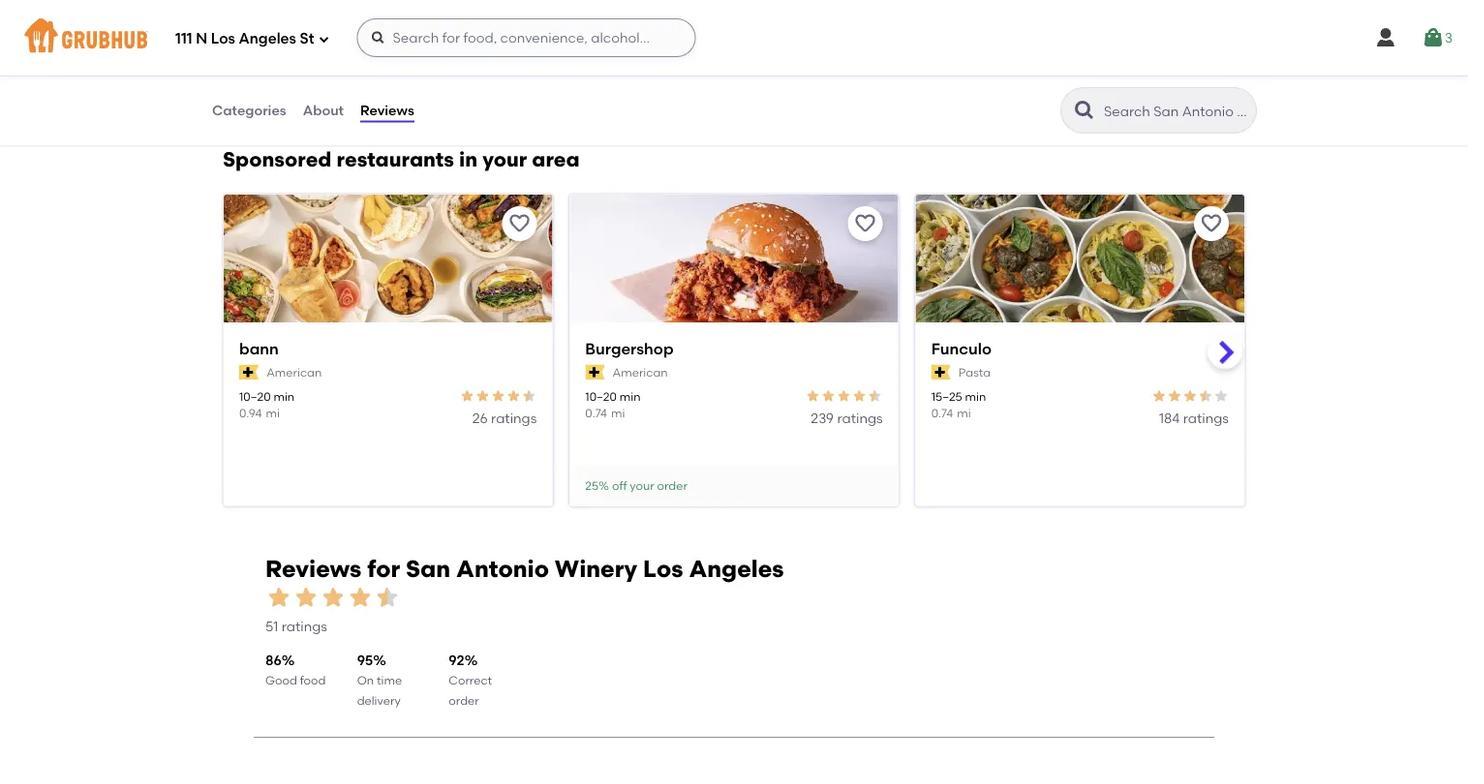 Task type: locate. For each thing, give the bounding box(es) containing it.
min down pasta
[[965, 389, 986, 403]]

86 good food
[[265, 653, 326, 688]]

0.74
[[585, 406, 607, 420], [931, 406, 953, 420]]

sponsored restaurants in your area
[[223, 147, 580, 172]]

american down burgershop on the left of page
[[613, 364, 668, 378]]

restaurants
[[337, 147, 454, 172]]

your right the in
[[483, 147, 527, 172]]

1 10–20 from the left
[[239, 389, 271, 403]]

1 mi from the left
[[266, 406, 280, 420]]

area
[[532, 147, 580, 172]]

10–20 down subscription pass image
[[585, 389, 617, 403]]

1 save this restaurant image from the left
[[508, 212, 531, 235]]

angeles
[[239, 30, 296, 48], [689, 554, 784, 582]]

10–20 up 0.94
[[239, 389, 271, 403]]

mi inside 10–20 min 0.74 mi
[[611, 406, 625, 420]]

1 horizontal spatial order
[[657, 478, 688, 492]]

1 vertical spatial reviews
[[265, 554, 362, 582]]

ratings right the 184
[[1183, 410, 1229, 426]]

86
[[265, 653, 282, 669]]

los
[[211, 30, 235, 48], [643, 554, 683, 582]]

2 horizontal spatial save this restaurant image
[[1200, 212, 1223, 235]]

1 0.74 from the left
[[585, 406, 607, 420]]

your right 'off'
[[630, 478, 654, 492]]

10–20 inside 10–20 min 0.74 mi
[[585, 389, 617, 403]]

mi inside '10–20 min 0.94 mi'
[[266, 406, 280, 420]]

0 horizontal spatial 10–20
[[239, 389, 271, 403]]

subscription pass image
[[239, 364, 259, 380], [931, 364, 951, 380]]

0 horizontal spatial american
[[267, 364, 322, 378]]

food
[[300, 674, 326, 688]]

svg image
[[1422, 26, 1445, 49]]

0 horizontal spatial save this restaurant image
[[508, 212, 531, 235]]

Search San Antonio Winery Los Angeles search field
[[1102, 102, 1251, 120]]

star icon image
[[459, 388, 475, 404], [475, 388, 490, 404], [490, 388, 506, 404], [506, 388, 521, 404], [521, 388, 537, 404], [521, 388, 537, 404], [806, 388, 821, 404], [821, 388, 837, 404], [837, 388, 852, 404], [852, 388, 868, 404], [868, 388, 883, 404], [868, 388, 883, 404], [1152, 388, 1167, 404], [1167, 388, 1183, 404], [1183, 388, 1198, 404], [1198, 388, 1214, 404], [1198, 388, 1214, 404], [1214, 388, 1229, 404], [265, 584, 293, 611], [293, 584, 320, 611], [320, 584, 347, 611], [347, 584, 374, 611], [374, 584, 401, 611], [374, 584, 401, 611]]

burgershop link
[[585, 338, 883, 360]]

1 horizontal spatial min
[[620, 389, 641, 403]]

0 vertical spatial los
[[211, 30, 235, 48]]

bann link
[[239, 338, 537, 360]]

3 save this restaurant button from the left
[[1194, 206, 1229, 241]]

26
[[472, 410, 488, 426]]

2 horizontal spatial svg image
[[1374, 26, 1398, 49]]

subscription pass image up 15–25
[[931, 364, 951, 380]]

burgershop
[[585, 339, 674, 358]]

2 min from the left
[[620, 389, 641, 403]]

0 horizontal spatial save this restaurant button
[[502, 206, 537, 241]]

min inside 15–25 min 0.74 mi
[[965, 389, 986, 403]]

239
[[811, 410, 834, 426]]

3 button
[[1422, 20, 1453, 55]]

about button
[[302, 76, 345, 145]]

american
[[267, 364, 322, 378], [613, 364, 668, 378]]

your
[[483, 147, 527, 172], [630, 478, 654, 492]]

0 horizontal spatial order
[[449, 694, 479, 708]]

2 mi from the left
[[611, 406, 625, 420]]

ratings right 239
[[837, 410, 883, 426]]

92 correct order
[[449, 653, 492, 708]]

reviews inside button
[[360, 102, 414, 119]]

1 horizontal spatial los
[[643, 554, 683, 582]]

1 min from the left
[[274, 389, 295, 403]]

order down correct
[[449, 694, 479, 708]]

2 horizontal spatial mi
[[957, 406, 971, 420]]

2 subscription pass image from the left
[[931, 364, 951, 380]]

25% off your order
[[585, 478, 688, 492]]

ratings
[[491, 410, 537, 426], [837, 410, 883, 426], [1183, 410, 1229, 426], [282, 618, 327, 634]]

1 american from the left
[[267, 364, 322, 378]]

save this restaurant image for bann
[[508, 212, 531, 235]]

3 save this restaurant image from the left
[[1200, 212, 1223, 235]]

1 horizontal spatial 0.74
[[931, 406, 953, 420]]

184
[[1159, 410, 1180, 426]]

off
[[612, 478, 627, 492]]

1 horizontal spatial your
[[630, 478, 654, 492]]

0.74 down subscription pass image
[[585, 406, 607, 420]]

funculo link
[[931, 338, 1229, 360]]

2 10–20 from the left
[[585, 389, 617, 403]]

3 min from the left
[[965, 389, 986, 403]]

26 ratings
[[472, 410, 537, 426]]

winery
[[555, 554, 638, 582]]

svg image
[[1374, 26, 1398, 49], [370, 30, 386, 46], [318, 33, 330, 45]]

los right the 'n'
[[211, 30, 235, 48]]

1 horizontal spatial american
[[613, 364, 668, 378]]

order right 'off'
[[657, 478, 688, 492]]

bann logo image
[[224, 194, 552, 357]]

1 horizontal spatial angeles
[[689, 554, 784, 582]]

0 horizontal spatial subscription pass image
[[239, 364, 259, 380]]

mi right 0.94
[[266, 406, 280, 420]]

0 horizontal spatial svg image
[[318, 33, 330, 45]]

1 save this restaurant button from the left
[[502, 206, 537, 241]]

1 horizontal spatial svg image
[[370, 30, 386, 46]]

0 horizontal spatial angeles
[[239, 30, 296, 48]]

1 vertical spatial order
[[449, 694, 479, 708]]

0 horizontal spatial min
[[274, 389, 295, 403]]

1 horizontal spatial 10–20
[[585, 389, 617, 403]]

ratings for burgershop
[[837, 410, 883, 426]]

min inside '10–20 min 0.94 mi'
[[274, 389, 295, 403]]

3
[[1445, 29, 1453, 46]]

save this restaurant image for burgershop
[[854, 212, 877, 235]]

0.74 down 15–25
[[931, 406, 953, 420]]

0.74 inside 10–20 min 0.74 mi
[[585, 406, 607, 420]]

1 horizontal spatial subscription pass image
[[931, 364, 951, 380]]

0 horizontal spatial mi
[[266, 406, 280, 420]]

reviews for san antonio winery los angeles
[[265, 554, 784, 582]]

min down burgershop on the left of page
[[620, 389, 641, 403]]

2 save this restaurant button from the left
[[848, 206, 883, 241]]

reviews up restaurants
[[360, 102, 414, 119]]

0 horizontal spatial 0.74
[[585, 406, 607, 420]]

2 save this restaurant image from the left
[[854, 212, 877, 235]]

1 horizontal spatial save this restaurant image
[[854, 212, 877, 235]]

los right winery on the bottom of page
[[643, 554, 683, 582]]

0 horizontal spatial los
[[211, 30, 235, 48]]

time
[[377, 674, 402, 688]]

save this restaurant button
[[502, 206, 537, 241], [848, 206, 883, 241], [1194, 206, 1229, 241]]

mi
[[266, 406, 280, 420], [611, 406, 625, 420], [957, 406, 971, 420]]

reviews
[[360, 102, 414, 119], [265, 554, 362, 582]]

1 horizontal spatial mi
[[611, 406, 625, 420]]

1 horizontal spatial save this restaurant button
[[848, 206, 883, 241]]

2 0.74 from the left
[[931, 406, 953, 420]]

1 subscription pass image from the left
[[239, 364, 259, 380]]

95
[[357, 653, 373, 669]]

antonio
[[456, 554, 549, 582]]

51
[[265, 618, 278, 634]]

min
[[274, 389, 295, 403], [620, 389, 641, 403], [965, 389, 986, 403]]

0.74 inside 15–25 min 0.74 mi
[[931, 406, 953, 420]]

american for burgershop
[[613, 364, 668, 378]]

2 horizontal spatial min
[[965, 389, 986, 403]]

10–20
[[239, 389, 271, 403], [585, 389, 617, 403]]

3 mi from the left
[[957, 406, 971, 420]]

0 vertical spatial reviews
[[360, 102, 414, 119]]

min down the bann
[[274, 389, 295, 403]]

san
[[406, 554, 451, 582]]

min for bann
[[274, 389, 295, 403]]

mi inside 15–25 min 0.74 mi
[[957, 406, 971, 420]]

save this restaurant button for burgershop
[[848, 206, 883, 241]]

order
[[657, 478, 688, 492], [449, 694, 479, 708]]

mi down 15–25
[[957, 406, 971, 420]]

10–20 inside '10–20 min 0.94 mi'
[[239, 389, 271, 403]]

save this restaurant image
[[508, 212, 531, 235], [854, 212, 877, 235], [1200, 212, 1223, 235]]

reviews up 51 ratings
[[265, 554, 362, 582]]

mi down burgershop on the left of page
[[611, 406, 625, 420]]

0 vertical spatial angeles
[[239, 30, 296, 48]]

2 american from the left
[[613, 364, 668, 378]]

mi for burgershop
[[611, 406, 625, 420]]

0 vertical spatial your
[[483, 147, 527, 172]]

ratings right 26
[[491, 410, 537, 426]]

mi for funculo
[[957, 406, 971, 420]]

american down the bann
[[267, 364, 322, 378]]

2 horizontal spatial save this restaurant button
[[1194, 206, 1229, 241]]

95 on time delivery
[[357, 653, 402, 708]]

subscription pass image down the bann
[[239, 364, 259, 380]]

min inside 10–20 min 0.74 mi
[[620, 389, 641, 403]]



Task type: describe. For each thing, give the bounding box(es) containing it.
0.74 for burgershop
[[585, 406, 607, 420]]

save this restaurant image for funculo
[[1200, 212, 1223, 235]]

10–20 min 0.94 mi
[[239, 389, 295, 420]]

bann
[[239, 339, 279, 358]]

10–20 for burgershop
[[585, 389, 617, 403]]

on
[[357, 674, 374, 688]]

1 vertical spatial your
[[630, 478, 654, 492]]

st
[[300, 30, 314, 48]]

111 n los angeles st
[[175, 30, 314, 48]]

subscription pass image for bann
[[239, 364, 259, 380]]

in
[[459, 147, 478, 172]]

delivery
[[357, 694, 401, 708]]

los inside main navigation navigation
[[211, 30, 235, 48]]

categories button
[[211, 76, 287, 145]]

reviews button
[[359, 76, 415, 145]]

order inside 92 correct order
[[449, 694, 479, 708]]

angeles inside main navigation navigation
[[239, 30, 296, 48]]

1 vertical spatial los
[[643, 554, 683, 582]]

subscription pass image
[[585, 364, 605, 380]]

correct
[[449, 674, 492, 688]]

0.94
[[239, 406, 262, 420]]

mi for bann
[[266, 406, 280, 420]]

10–20 for bann
[[239, 389, 271, 403]]

min for burgershop
[[620, 389, 641, 403]]

51 ratings
[[265, 618, 327, 634]]

for
[[367, 554, 400, 582]]

n
[[196, 30, 207, 48]]

15–25 min 0.74 mi
[[931, 389, 986, 420]]

184 ratings
[[1159, 410, 1229, 426]]

Search for food, convenience, alcohol... search field
[[357, 18, 696, 57]]

pasta
[[959, 364, 991, 378]]

25%
[[585, 478, 609, 492]]

main navigation navigation
[[0, 0, 1468, 76]]

ratings right 51
[[282, 618, 327, 634]]

ratings for bann
[[491, 410, 537, 426]]

burgershop logo image
[[570, 194, 899, 357]]

good
[[265, 674, 297, 688]]

about
[[303, 102, 344, 119]]

min for funculo
[[965, 389, 986, 403]]

categories
[[212, 102, 286, 119]]

1 vertical spatial angeles
[[689, 554, 784, 582]]

92
[[449, 653, 465, 669]]

15–25
[[931, 389, 963, 403]]

subscription pass image for funculo
[[931, 364, 951, 380]]

0.74 for funculo
[[931, 406, 953, 420]]

ratings for funculo
[[1183, 410, 1229, 426]]

american for bann
[[267, 364, 322, 378]]

save this restaurant button for funculo
[[1194, 206, 1229, 241]]

reviews for reviews for san antonio winery los angeles
[[265, 554, 362, 582]]

239 ratings
[[811, 410, 883, 426]]

0 horizontal spatial your
[[483, 147, 527, 172]]

search icon image
[[1073, 99, 1096, 122]]

sponsored
[[223, 147, 332, 172]]

reviews for reviews
[[360, 102, 414, 119]]

111
[[175, 30, 192, 48]]

funculo
[[931, 339, 992, 358]]

10–20 min 0.74 mi
[[585, 389, 641, 420]]

save this restaurant button for bann
[[502, 206, 537, 241]]

0 vertical spatial order
[[657, 478, 688, 492]]

funculo logo image
[[916, 194, 1245, 357]]



Task type: vqa. For each thing, say whether or not it's contained in the screenshot.
the beef,
no



